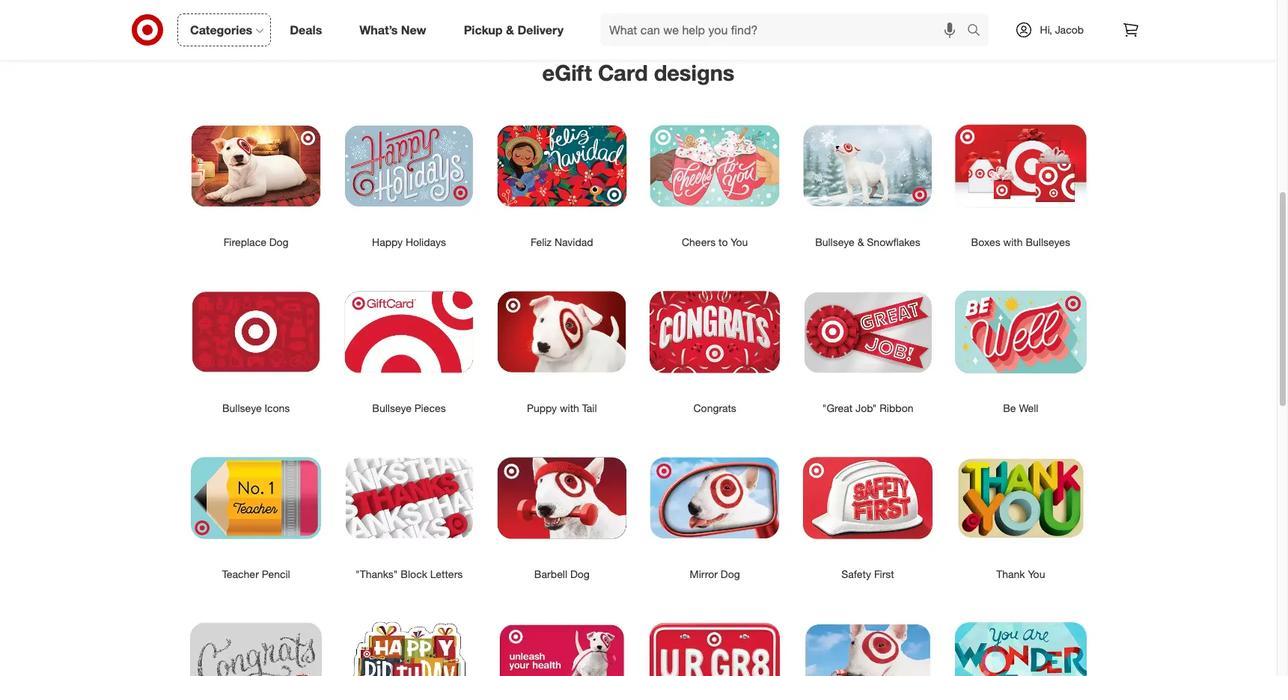 Task type: locate. For each thing, give the bounding box(es) containing it.
feliz navidad button
[[486, 90, 639, 253]]

boxes with bullseyes
[[972, 236, 1071, 248]]

tail
[[582, 402, 597, 415]]

bullseye for bullseye & snowflakes
[[815, 236, 855, 248]]

dog inside fireplace dog button
[[269, 236, 289, 248]]

egift card designs
[[542, 59, 735, 86]]

safety
[[842, 568, 872, 581]]

0 horizontal spatial bullseye
[[222, 402, 262, 415]]

boxes with bullseyes link
[[945, 97, 1098, 250]]

1 horizontal spatial dog
[[570, 568, 590, 581]]

with left tail
[[560, 402, 579, 415]]

bullseye & snowflakes
[[815, 236, 921, 248]]

0 horizontal spatial you
[[731, 236, 748, 248]]

fireplace dog button
[[180, 90, 333, 253]]

you right thank at the right bottom of page
[[1028, 568, 1046, 581]]

0 vertical spatial you
[[731, 236, 748, 248]]

happy holidays button
[[333, 90, 486, 253]]

0 vertical spatial &
[[506, 22, 514, 37]]

dog right fireplace
[[269, 236, 289, 248]]

with
[[1004, 236, 1023, 248], [560, 402, 579, 415]]

teacher pencil link
[[180, 430, 333, 582]]

bullseye icons link
[[180, 263, 333, 416]]

2 horizontal spatial dog
[[721, 568, 740, 581]]

be
[[1003, 402, 1016, 415]]

pickup
[[464, 22, 503, 37]]

dog right "barbell"
[[570, 568, 590, 581]]

dog inside mirror dog link
[[721, 568, 740, 581]]

0 vertical spatial with
[[1004, 236, 1023, 248]]

0 horizontal spatial &
[[506, 22, 514, 37]]

bullseye for bullseye icons
[[222, 402, 262, 415]]

teacher pencil
[[222, 568, 290, 581]]

0 horizontal spatial with
[[560, 402, 579, 415]]

first
[[874, 568, 895, 581]]

bullseye left snowflakes
[[815, 236, 855, 248]]

pencil
[[262, 568, 290, 581]]

1 vertical spatial you
[[1028, 568, 1046, 581]]

"great job" ribbon link
[[792, 263, 945, 416]]

what's new
[[360, 22, 427, 37]]

delivery
[[518, 22, 564, 37]]

categories link
[[177, 13, 271, 46]]

safety first
[[842, 568, 895, 581]]

well
[[1019, 402, 1039, 415]]

&
[[506, 22, 514, 37], [858, 236, 864, 248]]

bullseye left pieces
[[372, 402, 412, 415]]

1 vertical spatial with
[[560, 402, 579, 415]]

puppy with tail link
[[486, 263, 639, 416]]

2 horizontal spatial bullseye
[[815, 236, 855, 248]]

what's
[[360, 22, 398, 37]]

& left snowflakes
[[858, 236, 864, 248]]

& right 'pickup' on the left
[[506, 22, 514, 37]]

1 horizontal spatial bullseye
[[372, 402, 412, 415]]

thank you link
[[945, 430, 1098, 582]]

with inside boxes with bullseyes link
[[1004, 236, 1023, 248]]

block
[[401, 568, 427, 581]]

congrats link
[[639, 263, 792, 416]]

& for bullseye
[[858, 236, 864, 248]]

barbell dog link
[[486, 430, 639, 582]]

dog for mirror dog
[[721, 568, 740, 581]]

dog inside the barbell dog link
[[570, 568, 590, 581]]

bullseye left the icons
[[222, 402, 262, 415]]

cheers to you button
[[639, 90, 792, 253]]

"great
[[822, 402, 853, 415]]

pieces
[[415, 402, 446, 415]]

congrats
[[694, 402, 737, 415]]

1 vertical spatial &
[[858, 236, 864, 248]]

cheers to you
[[682, 236, 748, 248]]

dog right mirror
[[721, 568, 740, 581]]

bullseye pieces
[[372, 402, 446, 415]]

new
[[401, 22, 427, 37]]

you
[[731, 236, 748, 248], [1028, 568, 1046, 581]]

bullseye pieces link
[[333, 263, 486, 416]]

thank you
[[997, 568, 1046, 581]]

1 horizontal spatial &
[[858, 236, 864, 248]]

with for boxes
[[1004, 236, 1023, 248]]

you right to
[[731, 236, 748, 248]]

with inside puppy with tail 'link'
[[560, 402, 579, 415]]

0 horizontal spatial dog
[[269, 236, 289, 248]]

dog
[[269, 236, 289, 248], [570, 568, 590, 581], [721, 568, 740, 581]]

dog for barbell dog
[[570, 568, 590, 581]]

& for pickup
[[506, 22, 514, 37]]

teacher
[[222, 568, 259, 581]]

with right 'boxes'
[[1004, 236, 1023, 248]]

bullseye
[[815, 236, 855, 248], [222, 402, 262, 415], [372, 402, 412, 415]]

what's new link
[[347, 13, 445, 46]]

1 horizontal spatial with
[[1004, 236, 1023, 248]]

bullseyes
[[1026, 236, 1071, 248]]

fireplace dog
[[224, 236, 289, 248]]

job"
[[856, 402, 877, 415]]

"great job" ribbon
[[822, 402, 914, 415]]



Task type: vqa. For each thing, say whether or not it's contained in the screenshot.
Thank You
yes



Task type: describe. For each thing, give the bounding box(es) containing it.
mirror dog
[[690, 568, 740, 581]]

deals link
[[277, 13, 341, 46]]

be well link
[[945, 263, 1098, 416]]

pickup & delivery link
[[451, 13, 583, 46]]

deals
[[290, 22, 322, 37]]

jacob
[[1055, 23, 1084, 36]]

snowflakes
[[867, 236, 921, 248]]

designs
[[654, 59, 735, 86]]

barbell
[[534, 568, 568, 581]]

feliz navidad
[[531, 236, 593, 248]]

What can we help you find? suggestions appear below search field
[[600, 13, 971, 46]]

ribbon
[[880, 402, 914, 415]]

happy holidays
[[372, 236, 446, 248]]

"thanks"
[[355, 568, 398, 581]]

boxes
[[972, 236, 1001, 248]]

with for puppy
[[560, 402, 579, 415]]

safety first link
[[792, 430, 945, 582]]

icons
[[265, 402, 290, 415]]

puppy
[[527, 402, 557, 415]]

egift
[[542, 59, 592, 86]]

"thanks" block letters
[[355, 568, 463, 581]]

search button
[[960, 13, 996, 49]]

puppy with tail
[[527, 402, 597, 415]]

dog for fireplace dog
[[269, 236, 289, 248]]

search
[[960, 24, 996, 39]]

be well
[[1003, 402, 1039, 415]]

hi, jacob
[[1040, 23, 1084, 36]]

feliz
[[531, 236, 552, 248]]

categories
[[190, 22, 252, 37]]

bullseye & snowflakes link
[[792, 97, 945, 250]]

thank
[[997, 568, 1025, 581]]

bullseye icons
[[222, 402, 290, 415]]

mirror dog link
[[639, 430, 792, 582]]

you inside button
[[731, 236, 748, 248]]

hi,
[[1040, 23, 1053, 36]]

navidad
[[555, 236, 593, 248]]

letters
[[430, 568, 463, 581]]

holidays
[[406, 236, 446, 248]]

to
[[719, 236, 728, 248]]

mirror
[[690, 568, 718, 581]]

happy
[[372, 236, 403, 248]]

"thanks" block letters link
[[333, 430, 486, 582]]

barbell dog
[[534, 568, 590, 581]]

cheers
[[682, 236, 716, 248]]

bullseye for bullseye pieces
[[372, 402, 412, 415]]

1 horizontal spatial you
[[1028, 568, 1046, 581]]

fireplace
[[224, 236, 266, 248]]

pickup & delivery
[[464, 22, 564, 37]]

card
[[598, 59, 648, 86]]



